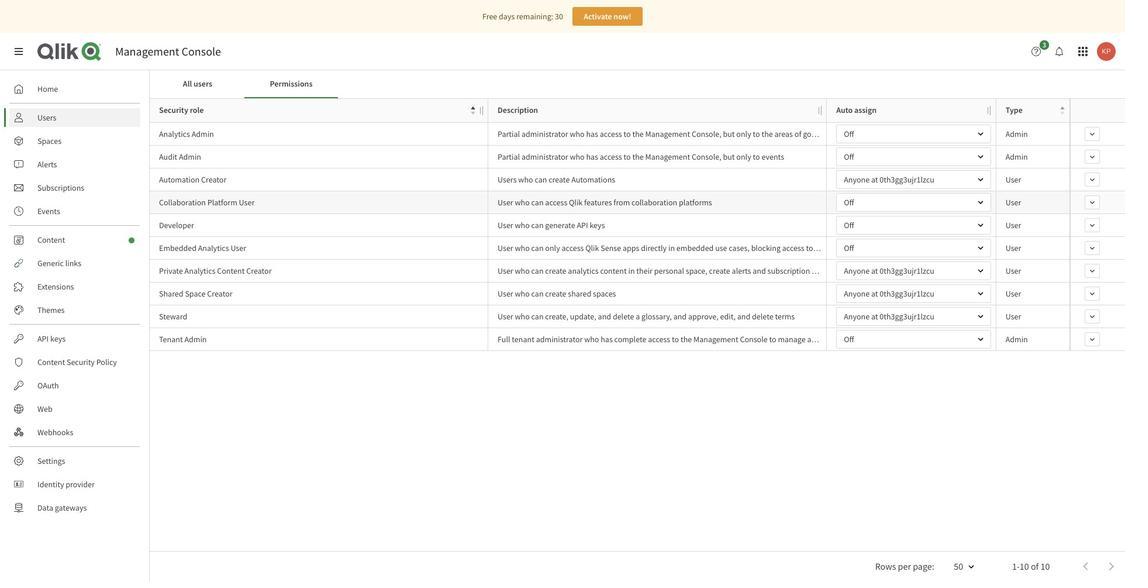 Task type: locate. For each thing, give the bounding box(es) containing it.
3 off field from the top
[[837, 193, 992, 212]]

1 console, from the top
[[692, 129, 722, 139]]

who for automations
[[519, 174, 533, 185]]

content
[[860, 129, 886, 139], [601, 266, 627, 276]]

1 vertical spatial users
[[498, 174, 517, 185]]

api keys
[[37, 334, 66, 344]]

navigation pane element
[[0, 75, 149, 522]]

4 at from the top
[[872, 311, 879, 322]]

3 anyone at 0th3gg3ujr1lzcu field from the top
[[837, 284, 992, 303]]

create
[[549, 174, 570, 185], [546, 266, 567, 276], [710, 266, 731, 276], [546, 289, 567, 299]]

anyone at 0th3gg3ujr1lzcu for user who can create, update, and delete a glossary, and approve, edit, and delete terms
[[845, 311, 935, 322]]

anyone for users who can create automations
[[845, 174, 870, 185]]

gateways
[[55, 503, 87, 513]]

extensions link
[[9, 277, 140, 296]]

2 tenant from the left
[[874, 334, 897, 345]]

content
[[37, 235, 65, 245], [217, 266, 245, 276], [37, 357, 65, 368]]

2 vertical spatial creator
[[207, 289, 233, 299]]

delete left terms
[[753, 311, 774, 322]]

to left areas
[[753, 129, 761, 139]]

all users
[[183, 79, 213, 89]]

2 vertical spatial administrator
[[536, 334, 583, 345]]

1 vertical spatial content
[[601, 266, 627, 276]]

in left their
[[629, 266, 635, 276]]

0 horizontal spatial api
[[37, 334, 49, 344]]

full tenant administrator who has complete access to the management console to manage and administer the tenant element
[[498, 334, 897, 345]]

security up oauth link
[[67, 357, 95, 368]]

content for content
[[37, 235, 65, 245]]

1 vertical spatial of
[[1032, 560, 1040, 572]]

1 anyone from the top
[[845, 174, 870, 185]]

partial administrator who has access to the management console, but only to the areas of governance and content element
[[498, 128, 886, 140]]

who for analytics
[[515, 266, 530, 276]]

personal
[[655, 266, 685, 276]]

keys up content security policy link
[[50, 334, 66, 344]]

and left 'approve,'
[[674, 311, 687, 322]]

qlik left sense on the right top
[[586, 243, 600, 253]]

1 vertical spatial creator
[[246, 266, 272, 276]]

qlik left features
[[569, 197, 583, 208]]

0 vertical spatial has
[[587, 129, 599, 139]]

1 tenant from the left
[[512, 334, 535, 345]]

1 vertical spatial console
[[741, 334, 768, 345]]

0 vertical spatial partial
[[498, 129, 520, 139]]

at
[[872, 174, 879, 185], [872, 266, 879, 276], [872, 289, 879, 299], [872, 311, 879, 322]]

1 horizontal spatial 10
[[1041, 560, 1051, 572]]

data gateways link
[[9, 499, 140, 517]]

interfaces.
[[878, 243, 914, 253]]

management
[[115, 44, 179, 59], [646, 129, 691, 139], [646, 152, 691, 162], [694, 334, 739, 345]]

manage
[[779, 334, 806, 345]]

space,
[[686, 266, 708, 276]]

0 vertical spatial but
[[724, 129, 735, 139]]

0 horizontal spatial of
[[795, 129, 802, 139]]

2 off from the top
[[845, 152, 855, 162]]

type
[[1006, 105, 1023, 115]]

0 vertical spatial console,
[[692, 129, 722, 139]]

users
[[194, 79, 213, 89]]

1 vertical spatial api
[[37, 334, 49, 344]]

create up 'create,'
[[546, 289, 567, 299]]

and right manage
[[808, 334, 821, 345]]

can for shared
[[532, 289, 544, 299]]

who for access
[[515, 243, 530, 253]]

tenant
[[512, 334, 535, 345], [874, 334, 897, 345]]

description
[[498, 105, 539, 115]]

tenant admin
[[159, 334, 207, 345]]

anyone for user who can create, update, and delete a glossary, and approve, edit, and delete terms
[[845, 311, 870, 322]]

4 off field from the top
[[837, 216, 992, 235]]

provider
[[66, 479, 95, 490]]

1 vertical spatial in
[[629, 266, 635, 276]]

events
[[762, 152, 785, 162]]

create up user who can create shared spaces
[[546, 266, 567, 276]]

2 vertical spatial only
[[546, 243, 560, 253]]

delete left a
[[613, 311, 635, 322]]

can for update,
[[532, 311, 544, 322]]

and right edit, on the right bottom of the page
[[738, 311, 751, 322]]

collaboration
[[159, 197, 206, 208]]

can for access
[[532, 243, 544, 253]]

1 at from the top
[[872, 174, 879, 185]]

6 off from the top
[[845, 334, 855, 345]]

0 horizontal spatial qlik
[[569, 197, 583, 208]]

content down embedded analytics user
[[217, 266, 245, 276]]

analytics down embedded analytics user
[[185, 266, 216, 276]]

can for automations
[[535, 174, 547, 185]]

in inside user who can only access qlik sense apps directly in embedded use cases, blocking access to the hub and other interfaces. element
[[669, 243, 675, 253]]

at for user who can create shared spaces
[[872, 289, 879, 299]]

tenant right administer
[[874, 334, 897, 345]]

and right update, on the right of the page
[[598, 311, 612, 322]]

delete
[[613, 311, 635, 322], [753, 311, 774, 322]]

1 anyone at 0th3gg3ujr1lzcu from the top
[[845, 174, 935, 185]]

analytics up audit admin
[[159, 129, 190, 139]]

who
[[570, 129, 585, 139], [570, 152, 585, 162], [519, 174, 533, 185], [515, 197, 530, 208], [515, 220, 530, 231], [515, 243, 530, 253], [515, 266, 530, 276], [515, 289, 530, 299], [515, 311, 530, 322], [585, 334, 600, 345]]

Anyone at 0th3gg3ujr1lzcu field
[[837, 170, 992, 189], [837, 262, 992, 280], [837, 284, 992, 303], [837, 307, 992, 326]]

1 horizontal spatial of
[[1032, 560, 1040, 572]]

directly
[[642, 243, 667, 253]]

1-10 of 10
[[1013, 560, 1051, 572]]

events link
[[9, 202, 140, 221]]

to left events
[[753, 152, 761, 162]]

user who can only access qlik sense apps directly in embedded use cases, blocking access to the hub and other interfaces.
[[498, 243, 914, 253]]

users inside navigation pane element
[[37, 112, 56, 123]]

access up partial administrator who has access to the management console, but only to events
[[600, 129, 623, 139]]

anyone for user who can create shared spaces
[[845, 289, 870, 299]]

1 anyone at 0th3gg3ujr1lzcu field from the top
[[837, 170, 992, 189]]

3 0th3gg3ujr1lzcu from the top
[[880, 289, 935, 299]]

2 anyone at 0th3gg3ujr1lzcu from the top
[[845, 266, 935, 276]]

links
[[65, 258, 81, 269]]

1 vertical spatial but
[[724, 152, 735, 162]]

analytics
[[159, 129, 190, 139], [198, 243, 229, 253], [185, 266, 216, 276]]

access down 'glossary,'
[[649, 334, 671, 345]]

off for manage
[[845, 334, 855, 345]]

and
[[845, 129, 858, 139], [843, 243, 857, 253], [753, 266, 767, 276], [598, 311, 612, 322], [674, 311, 687, 322], [738, 311, 751, 322], [808, 334, 821, 345]]

1 off field from the top
[[837, 125, 992, 143]]

2 partial from the top
[[498, 152, 520, 162]]

access
[[600, 129, 623, 139], [600, 152, 623, 162], [546, 197, 568, 208], [562, 243, 584, 253], [783, 243, 805, 253], [649, 334, 671, 345]]

only down user who can generate api keys
[[546, 243, 560, 253]]

generic links link
[[9, 254, 140, 273]]

has for partial administrator who has access to the management console, but only to events
[[587, 152, 599, 162]]

2 off field from the top
[[837, 147, 992, 166]]

1 vertical spatial content
[[217, 266, 245, 276]]

private
[[159, 266, 183, 276]]

analytics up private analytics content creator
[[198, 243, 229, 253]]

2 vertical spatial content
[[37, 357, 65, 368]]

anyone at 0th3gg3ujr1lzcu field for user who can create shared spaces
[[837, 284, 992, 303]]

1 horizontal spatial security
[[159, 105, 188, 115]]

to left hub
[[807, 243, 814, 253]]

home link
[[9, 80, 140, 98]]

1 horizontal spatial api
[[577, 220, 589, 231]]

user
[[1006, 174, 1022, 185], [239, 197, 255, 208], [498, 197, 514, 208], [1006, 197, 1022, 208], [498, 220, 514, 231], [1006, 220, 1022, 231], [231, 243, 246, 253], [498, 243, 514, 253], [1006, 243, 1022, 253], [498, 266, 514, 276], [1006, 266, 1022, 276], [498, 289, 514, 299], [1006, 289, 1022, 299], [498, 311, 514, 322], [1006, 311, 1022, 322]]

security inside navigation pane element
[[67, 357, 95, 368]]

1 horizontal spatial delete
[[753, 311, 774, 322]]

administrator up users who can create automations on the top of page
[[522, 152, 569, 162]]

administrator inside partial administrator who has access to the management console, but only to the areas of governance and content element
[[522, 129, 569, 139]]

access up subscription
[[783, 243, 805, 253]]

themes
[[37, 305, 65, 315]]

api down themes on the left bottom of page
[[37, 334, 49, 344]]

assign
[[855, 105, 877, 115]]

access inside full tenant administrator who has complete access to the management console to manage and administer the tenant element
[[649, 334, 671, 345]]

50 button
[[941, 557, 983, 577]]

all users button
[[151, 70, 245, 98]]

1 10 from the left
[[1021, 560, 1030, 572]]

1 horizontal spatial console
[[741, 334, 768, 345]]

2 vertical spatial has
[[601, 334, 613, 345]]

1 vertical spatial security
[[67, 357, 95, 368]]

tenant
[[159, 334, 183, 345]]

user who can create analytics content in their personal space, create alerts and subscription reports
[[498, 266, 837, 276]]

from
[[614, 197, 630, 208]]

1 0th3gg3ujr1lzcu from the top
[[880, 174, 935, 185]]

1 but from the top
[[724, 129, 735, 139]]

audit
[[159, 152, 177, 162]]

api right "generate"
[[577, 220, 589, 231]]

0 vertical spatial administrator
[[522, 129, 569, 139]]

create left automations
[[549, 174, 570, 185]]

2 delete from the left
[[753, 311, 774, 322]]

complete
[[615, 334, 647, 345]]

reports
[[812, 266, 837, 276]]

subscription
[[768, 266, 811, 276]]

2 anyone from the top
[[845, 266, 870, 276]]

1 vertical spatial analytics
[[198, 243, 229, 253]]

extensions
[[37, 281, 74, 292]]

2 at from the top
[[872, 266, 879, 276]]

administrator for partial administrator who has access to the management console, but only to events
[[522, 152, 569, 162]]

0 vertical spatial in
[[669, 243, 675, 253]]

now!
[[614, 11, 632, 22]]

in right directly on the top right of page
[[669, 243, 675, 253]]

tab list containing all users
[[151, 70, 1125, 98]]

the up collaboration
[[633, 152, 644, 162]]

0 vertical spatial users
[[37, 112, 56, 123]]

who for shared
[[515, 289, 530, 299]]

security
[[159, 105, 188, 115], [67, 357, 95, 368]]

anyone at 0th3gg3ujr1lzcu field for user who can create analytics content in their personal space, create alerts and subscription reports
[[837, 262, 992, 280]]

0 horizontal spatial in
[[629, 266, 635, 276]]

0 vertical spatial only
[[737, 129, 752, 139]]

all
[[183, 79, 192, 89]]

1 horizontal spatial users
[[498, 174, 517, 185]]

free days remaining: 30
[[483, 11, 564, 22]]

content down api keys
[[37, 357, 65, 368]]

0 horizontal spatial keys
[[50, 334, 66, 344]]

role
[[190, 105, 204, 115]]

Off field
[[837, 125, 992, 143], [837, 147, 992, 166], [837, 193, 992, 212], [837, 216, 992, 235], [837, 239, 992, 258], [837, 330, 992, 349]]

0 vertical spatial creator
[[201, 174, 227, 185]]

0 vertical spatial keys
[[590, 220, 605, 231]]

settings
[[37, 456, 65, 466]]

off field for events
[[837, 147, 992, 166]]

console up users
[[182, 44, 221, 59]]

anyone at 0th3gg3ujr1lzcu
[[845, 174, 935, 185], [845, 266, 935, 276], [845, 289, 935, 299], [845, 311, 935, 322]]

user who can only access qlik sense apps directly in embedded use cases, blocking access to the hub and other interfaces. element
[[498, 242, 914, 254]]

but for the
[[724, 129, 735, 139]]

4 anyone from the top
[[845, 311, 870, 322]]

content up generic
[[37, 235, 65, 245]]

0 vertical spatial analytics
[[159, 129, 190, 139]]

can for qlik
[[532, 197, 544, 208]]

but left areas
[[724, 129, 735, 139]]

2 console, from the top
[[692, 152, 722, 162]]

user who can create, update, and delete a glossary, and approve, edit, and delete terms
[[498, 311, 795, 322]]

only
[[737, 129, 752, 139], [737, 152, 752, 162], [546, 243, 560, 253]]

only left events
[[737, 152, 752, 162]]

of right areas
[[795, 129, 802, 139]]

users for users
[[37, 112, 56, 123]]

the left hub
[[815, 243, 827, 253]]

5 off from the top
[[845, 243, 855, 253]]

3 at from the top
[[872, 289, 879, 299]]

0 vertical spatial content
[[37, 235, 65, 245]]

but for events
[[724, 152, 735, 162]]

1 off from the top
[[845, 129, 855, 139]]

1 vertical spatial has
[[587, 152, 599, 162]]

2 anyone at 0th3gg3ujr1lzcu field from the top
[[837, 262, 992, 280]]

of right 1-
[[1032, 560, 1040, 572]]

users link
[[9, 108, 140, 127]]

0 vertical spatial security
[[159, 105, 188, 115]]

administrator down the description
[[522, 129, 569, 139]]

0th3gg3ujr1lzcu
[[880, 174, 935, 185], [880, 266, 935, 276], [880, 289, 935, 299], [880, 311, 935, 322]]

content down sense on the right top
[[601, 266, 627, 276]]

3 anyone at 0th3gg3ujr1lzcu from the top
[[845, 289, 935, 299]]

1 horizontal spatial content
[[860, 129, 886, 139]]

1 horizontal spatial in
[[669, 243, 675, 253]]

management console element
[[115, 44, 221, 59]]

2 vertical spatial analytics
[[185, 266, 216, 276]]

in
[[669, 243, 675, 253], [629, 266, 635, 276]]

0th3gg3ujr1lzcu for user who can create shared spaces
[[880, 289, 935, 299]]

keys down features
[[590, 220, 605, 231]]

tab list
[[151, 70, 1125, 98]]

1 vertical spatial administrator
[[522, 152, 569, 162]]

1 horizontal spatial qlik
[[586, 243, 600, 253]]

themes link
[[9, 301, 140, 320]]

1 horizontal spatial keys
[[590, 220, 605, 231]]

but down partial administrator who has access to the management console, but only to the areas of governance and content element
[[724, 152, 735, 162]]

web
[[37, 404, 52, 414]]

partial
[[498, 129, 520, 139], [498, 152, 520, 162]]

0th3gg3ujr1lzcu for users who can create automations
[[880, 174, 935, 185]]

tenant right the full
[[512, 334, 535, 345]]

users
[[37, 112, 56, 123], [498, 174, 517, 185]]

0th3gg3ujr1lzcu for user who can create, update, and delete a glossary, and approve, edit, and delete terms
[[880, 311, 935, 322]]

2 0th3gg3ujr1lzcu from the top
[[880, 266, 935, 276]]

close sidebar menu image
[[14, 47, 23, 56]]

create for shared
[[546, 289, 567, 299]]

3 anyone from the top
[[845, 289, 870, 299]]

to up partial administrator who has access to the management console, but only to events
[[624, 129, 631, 139]]

users for users who can create automations
[[498, 174, 517, 185]]

and right hub
[[843, 243, 857, 253]]

0 horizontal spatial users
[[37, 112, 56, 123]]

off field for manage
[[837, 330, 992, 349]]

developer
[[159, 220, 194, 231]]

access up automations
[[600, 152, 623, 162]]

content link
[[9, 231, 140, 249]]

4 0th3gg3ujr1lzcu from the top
[[880, 311, 935, 322]]

1 partial from the top
[[498, 129, 520, 139]]

1 vertical spatial keys
[[50, 334, 66, 344]]

create for automations
[[549, 174, 570, 185]]

6 off field from the top
[[837, 330, 992, 349]]

0 horizontal spatial content
[[601, 266, 627, 276]]

0 horizontal spatial console
[[182, 44, 221, 59]]

0 horizontal spatial delete
[[613, 311, 635, 322]]

2 but from the top
[[724, 152, 735, 162]]

only left areas
[[737, 129, 752, 139]]

administrator inside full tenant administrator who has complete access to the management console to manage and administer the tenant element
[[536, 334, 583, 345]]

10
[[1021, 560, 1030, 572], [1041, 560, 1051, 572]]

1 vertical spatial console,
[[692, 152, 722, 162]]

1 horizontal spatial tenant
[[874, 334, 897, 345]]

security left role
[[159, 105, 188, 115]]

who for qlik
[[515, 197, 530, 208]]

0 horizontal spatial tenant
[[512, 334, 535, 345]]

admin
[[192, 129, 214, 139], [1006, 129, 1029, 139], [179, 152, 201, 162], [1006, 152, 1029, 162], [185, 334, 207, 345], [1006, 334, 1029, 345]]

0 horizontal spatial security
[[67, 357, 95, 368]]

content down assign
[[860, 129, 886, 139]]

5 off field from the top
[[837, 239, 992, 258]]

but
[[724, 129, 735, 139], [724, 152, 735, 162]]

1 vertical spatial only
[[737, 152, 752, 162]]

4 anyone at 0th3gg3ujr1lzcu field from the top
[[837, 307, 992, 326]]

1 vertical spatial partial
[[498, 152, 520, 162]]

anyone for user who can create analytics content in their personal space, create alerts and subscription reports
[[845, 266, 870, 276]]

4 anyone at 0th3gg3ujr1lzcu from the top
[[845, 311, 935, 322]]

1 vertical spatial qlik
[[586, 243, 600, 253]]

hub
[[828, 243, 842, 253]]

0 horizontal spatial 10
[[1021, 560, 1030, 572]]

console left manage
[[741, 334, 768, 345]]

off for events
[[845, 152, 855, 162]]

rows
[[876, 560, 897, 572]]

administrator down 'create,'
[[536, 334, 583, 345]]



Task type: describe. For each thing, give the bounding box(es) containing it.
analytics admin
[[159, 129, 214, 139]]

0 vertical spatial api
[[577, 220, 589, 231]]

platforms
[[679, 197, 713, 208]]

keys inside navigation pane element
[[50, 334, 66, 344]]

partial for partial administrator who has access to the management console, but only to events
[[498, 152, 520, 162]]

the down 'approve,'
[[681, 334, 692, 345]]

automation
[[159, 174, 200, 185]]

embedded
[[159, 243, 197, 253]]

in inside user who can create analytics content in their personal space, create alerts and subscription reports element
[[629, 266, 635, 276]]

shared space creator
[[159, 289, 233, 299]]

type button
[[1006, 103, 1065, 119]]

new connector image
[[129, 238, 135, 243]]

0 vertical spatial of
[[795, 129, 802, 139]]

auto
[[837, 105, 853, 115]]

data
[[37, 503, 53, 513]]

kendall parks image
[[1098, 42, 1117, 61]]

only for events
[[737, 152, 752, 162]]

spaces link
[[9, 132, 140, 150]]

sense
[[601, 243, 622, 253]]

web link
[[9, 400, 140, 418]]

subscriptions
[[37, 183, 84, 193]]

settings link
[[9, 452, 140, 471]]

auto assign
[[837, 105, 877, 115]]

their
[[637, 266, 653, 276]]

0 vertical spatial content
[[860, 129, 886, 139]]

has for partial administrator who has access to the management console, but only to the areas of governance and content
[[587, 129, 599, 139]]

management console
[[115, 44, 221, 59]]

steward
[[159, 311, 187, 322]]

cases,
[[729, 243, 750, 253]]

who for update,
[[515, 311, 530, 322]]

to left manage
[[770, 334, 777, 345]]

create for analytics
[[546, 266, 567, 276]]

automation creator
[[159, 174, 227, 185]]

user who can access qlik features from collaboration platforms
[[498, 197, 713, 208]]

user inside user who can only access qlik sense apps directly in embedded use cases, blocking access to the hub and other interfaces. element
[[498, 243, 514, 253]]

approve,
[[689, 311, 719, 322]]

terms
[[776, 311, 795, 322]]

api inside navigation pane element
[[37, 334, 49, 344]]

anyone at 0th3gg3ujr1lzcu for users who can create automations
[[845, 174, 935, 185]]

2 10 from the left
[[1041, 560, 1051, 572]]

free
[[483, 11, 498, 22]]

use
[[716, 243, 728, 253]]

users who can create automations
[[498, 174, 616, 185]]

the up partial administrator who has access to the management console, but only to events
[[633, 129, 644, 139]]

platform
[[208, 197, 237, 208]]

oauth
[[37, 380, 59, 391]]

collaboration platform user
[[159, 197, 255, 208]]

can for analytics
[[532, 266, 544, 276]]

to down the "user who can create, update, and delete a glossary, and approve, edit, and delete terms"
[[672, 334, 680, 345]]

identity
[[37, 479, 64, 490]]

identity provider link
[[9, 475, 140, 494]]

3 button
[[1028, 40, 1053, 61]]

who for api
[[515, 220, 530, 231]]

analytics for embedded
[[198, 243, 229, 253]]

console inside full tenant administrator who has complete access to the management console to manage and administer the tenant element
[[741, 334, 768, 345]]

collaboration
[[632, 197, 678, 208]]

data gateways
[[37, 503, 87, 513]]

0 vertical spatial qlik
[[569, 197, 583, 208]]

rows per page:
[[876, 560, 935, 572]]

at for user who can create analytics content in their personal space, create alerts and subscription reports
[[872, 266, 879, 276]]

identity provider
[[37, 479, 95, 490]]

api keys link
[[9, 329, 140, 348]]

security inside button
[[159, 105, 188, 115]]

3
[[1043, 40, 1047, 49]]

administrator for partial administrator who has access to the management console, but only to the areas of governance and content
[[522, 129, 569, 139]]

30
[[555, 11, 564, 22]]

a
[[636, 311, 640, 322]]

days
[[499, 11, 515, 22]]

update,
[[570, 311, 597, 322]]

security role button
[[159, 103, 476, 119]]

and right alerts
[[753, 266, 767, 276]]

access up analytics on the right top of the page
[[562, 243, 584, 253]]

activate now!
[[584, 11, 632, 22]]

full tenant administrator who has complete access to the management console to manage and administer the tenant
[[498, 334, 897, 345]]

permissions
[[270, 79, 313, 89]]

3 off from the top
[[845, 197, 855, 208]]

spaces
[[37, 136, 61, 146]]

permissions button
[[245, 70, 338, 98]]

access down users who can create automations on the top of page
[[546, 197, 568, 208]]

only for the
[[737, 129, 752, 139]]

alerts
[[732, 266, 752, 276]]

off for the
[[845, 129, 855, 139]]

to up from
[[624, 152, 631, 162]]

off field for the
[[837, 125, 992, 143]]

generic links
[[37, 258, 81, 269]]

can for api
[[532, 220, 544, 231]]

user who can create analytics content in their personal space, create alerts and subscription reports element
[[498, 265, 837, 277]]

at for user who can create, update, and delete a glossary, and approve, edit, and delete terms
[[872, 311, 879, 322]]

activate
[[584, 11, 612, 22]]

glossary,
[[642, 311, 672, 322]]

governance
[[804, 129, 844, 139]]

spaces
[[593, 289, 617, 299]]

audit admin
[[159, 152, 201, 162]]

create,
[[546, 311, 569, 322]]

blocking
[[752, 243, 781, 253]]

user who can create shared spaces
[[498, 289, 617, 299]]

administer
[[823, 334, 859, 345]]

the left areas
[[762, 129, 774, 139]]

off field for cases,
[[837, 239, 992, 258]]

embedded analytics user
[[159, 243, 246, 253]]

content security policy
[[37, 357, 117, 368]]

events
[[37, 206, 60, 217]]

create left alerts
[[710, 266, 731, 276]]

anyone at 0th3gg3ujr1lzcu field for user who can create, update, and delete a glossary, and approve, edit, and delete terms
[[837, 307, 992, 326]]

policy
[[96, 357, 117, 368]]

console, for events
[[692, 152, 722, 162]]

console, for the
[[692, 129, 722, 139]]

content security policy link
[[9, 353, 140, 372]]

webhooks link
[[9, 423, 140, 442]]

at for users who can create automations
[[872, 174, 879, 185]]

user who can generate api keys
[[498, 220, 605, 231]]

webhooks
[[37, 427, 73, 438]]

0th3gg3ujr1lzcu for user who can create analytics content in their personal space, create alerts and subscription reports
[[880, 266, 935, 276]]

and down auto assign
[[845, 129, 858, 139]]

content for content security policy
[[37, 357, 65, 368]]

the right administer
[[861, 334, 872, 345]]

per
[[899, 560, 912, 572]]

activate now! link
[[573, 7, 643, 26]]

analytics
[[568, 266, 599, 276]]

0 vertical spatial console
[[182, 44, 221, 59]]

security role
[[159, 105, 204, 115]]

oauth link
[[9, 376, 140, 395]]

4 off from the top
[[845, 220, 855, 231]]

embedded
[[677, 243, 714, 253]]

anyone at 0th3gg3ujr1lzcu for user who can create analytics content in their personal space, create alerts and subscription reports
[[845, 266, 935, 276]]

private analytics content creator
[[159, 266, 272, 276]]

anyone at 0th3gg3ujr1lzcu for user who can create shared spaces
[[845, 289, 935, 299]]

off for cases,
[[845, 243, 855, 253]]

alerts
[[37, 159, 57, 170]]

anyone at 0th3gg3ujr1lzcu field for users who can create automations
[[837, 170, 992, 189]]

shared
[[568, 289, 592, 299]]

access inside partial administrator who has access to the management console, but only to the areas of governance and content element
[[600, 129, 623, 139]]

automations
[[572, 174, 616, 185]]

partial for partial administrator who has access to the management console, but only to the areas of governance and content
[[498, 129, 520, 139]]

user inside user who can create analytics content in their personal space, create alerts and subscription reports element
[[498, 266, 514, 276]]

analytics for private
[[185, 266, 216, 276]]

partial administrator who has access to the management console, but only to events
[[498, 152, 785, 162]]

1 delete from the left
[[613, 311, 635, 322]]

shared
[[159, 289, 184, 299]]



Task type: vqa. For each thing, say whether or not it's contained in the screenshot.
"security"
yes



